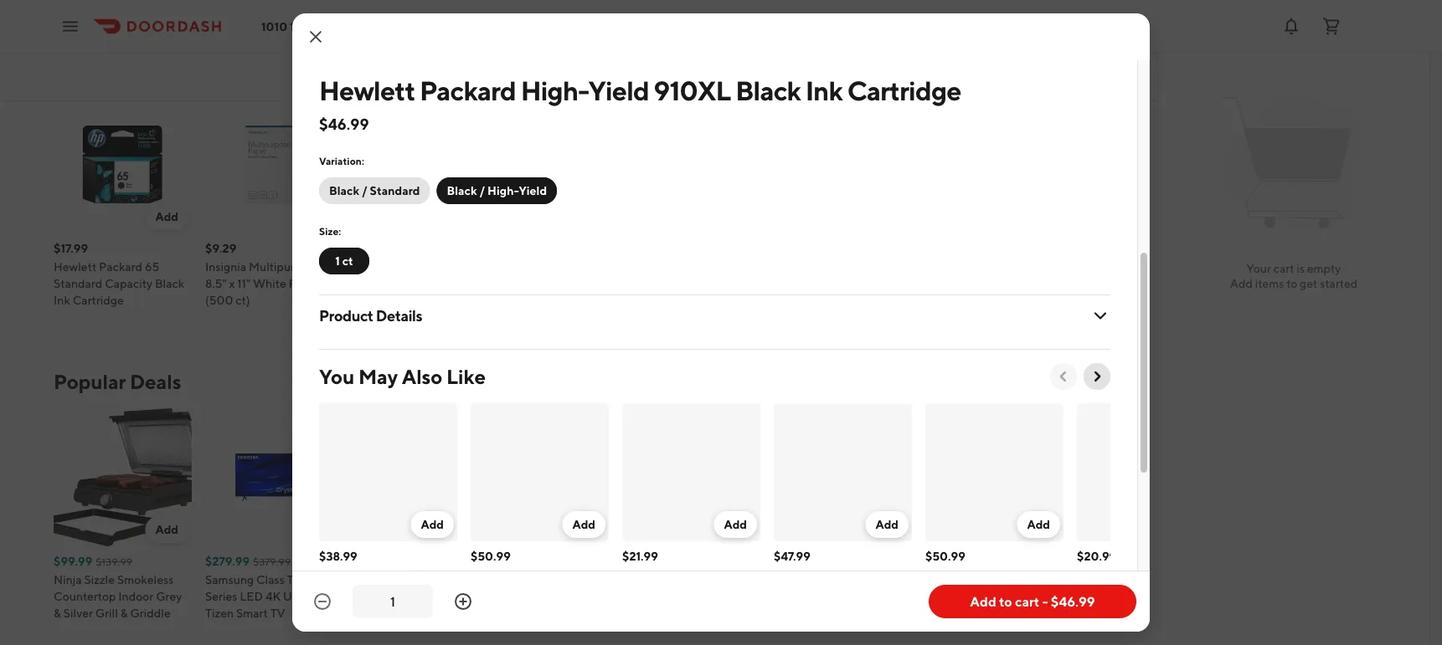 Task type: locate. For each thing, give the bounding box(es) containing it.
gray
[[812, 607, 837, 621]]

11"
[[237, 277, 251, 291]]

brother tn660 high-yield black toner cartridge image
[[357, 96, 495, 234]]

1 horizontal spatial in-
[[919, 277, 933, 291]]

1 in- from the left
[[528, 277, 543, 291]]

2 $69.99 from the left
[[963, 555, 1002, 569]]

1 vertical spatial smart
[[236, 607, 268, 621]]

apple
[[812, 574, 844, 588]]

insignia multipurpose 8.5" x 11" white paper (500 ct) image
[[205, 96, 343, 234]]

$69.99 inside the $69.99 acer ek220q e3bi ips lcd fhd 100hz 1ms freesync hdmi vga 21.5" black monitor
[[963, 555, 1002, 569]]

1 horizontal spatial $69.99
[[963, 555, 1002, 569]]

100hz
[[1017, 590, 1053, 604]]

7"
[[595, 590, 606, 604]]

hewlett inside $17.99 hewlett packard 65 standard capacity black ink cartridge
[[54, 260, 97, 274]]

1 horizontal spatial cart
[[1274, 262, 1294, 276]]

ink inside $38.99 hewlett packard 910 standard capacity multi- color ink cartridges (3 ct)
[[351, 602, 368, 616]]

black inside $17.99 hewlett packard 65 standard capacity black ink cartridge
[[155, 277, 184, 291]]

freesync
[[963, 607, 1013, 621]]

ct) down 11"
[[236, 294, 250, 308]]

1 / from the left
[[362, 184, 367, 198]]

1 white from the left
[[253, 277, 286, 291]]

0 horizontal spatial ct)
[[236, 294, 250, 308]]

hewlett inside $50.99 hewlett packard 63xl high-yield black ink cartridge
[[925, 568, 968, 582]]

smart inside $279.99 $379.99 samsung class tu690t series led 4k uhd 50" tizen smart tv
[[236, 607, 268, 621]]

hewlett
[[319, 75, 415, 106], [54, 260, 97, 274], [660, 260, 703, 274], [812, 260, 855, 274], [319, 568, 362, 582], [471, 568, 514, 582], [774, 568, 817, 582], [925, 568, 968, 582], [1077, 568, 1120, 582]]

to left get
[[1287, 277, 1298, 291]]

& left 'silver'
[[54, 607, 61, 621]]

(3
[[429, 602, 439, 616]]

griddle
[[130, 607, 171, 621]]

capacity inside $38.99 hewlett packard 910 standard capacity multi- color ink cartridges (3 ct)
[[370, 585, 418, 599]]

0 horizontal spatial $50.99
[[471, 550, 511, 564]]

standard down $17.99
[[54, 277, 103, 291]]

910
[[751, 260, 771, 274], [410, 568, 430, 582]]

hewlett for $38.99 hewlett packard 910 standard capacity multi- color ink cartridges (3 ct)
[[319, 568, 362, 582]]

1 vertical spatial 910
[[410, 568, 430, 582]]

2 $50.99 from the left
[[925, 550, 965, 564]]

2 in- from the left
[[919, 277, 933, 291]]

1 horizontal spatial canon
[[508, 260, 544, 274]]

cart inside the your cart is empty add items to get started
[[1274, 262, 1294, 276]]

1
[[335, 254, 340, 268]]

plus
[[812, 327, 835, 341]]

1 & from the left
[[54, 607, 61, 621]]

google
[[508, 574, 548, 588], [575, 607, 615, 621]]

hewlett packard 902xl high-yield black ink cartridge image
[[471, 404, 609, 542]]

0 vertical spatial smart
[[608, 590, 640, 604]]

pixma inside $69.99 canon pixma ts6420a wireless all-in-one inkjet black printer
[[395, 574, 434, 588]]

pixma
[[546, 260, 585, 274], [395, 574, 434, 588]]

hewlett inside $20.99 hewlett packard 62 standard capacity black ink cartridge
[[1077, 568, 1120, 582]]

1 vertical spatial canon
[[357, 574, 392, 588]]

wireless inside $69.99 canon pixma ts6420a wireless all-in-one inkjet black printer
[[357, 590, 403, 604]]

1 horizontal spatial $50.99
[[925, 550, 965, 564]]

capacity
[[105, 277, 153, 291], [711, 277, 759, 291], [370, 585, 418, 599], [622, 585, 670, 599], [1128, 585, 1176, 599]]

0 horizontal spatial pixma
[[395, 574, 434, 588]]

with down 3
[[883, 311, 907, 325]]

capacity down '62'
[[1128, 585, 1176, 599]]

0 horizontal spatial 910
[[410, 568, 430, 582]]

ink
[[805, 75, 843, 106], [54, 294, 70, 308], [660, 294, 677, 308], [864, 311, 881, 325], [563, 585, 579, 599], [704, 585, 721, 599], [1018, 585, 1034, 599], [351, 602, 368, 616], [1077, 602, 1094, 616], [806, 619, 822, 632]]

wireless inside hewlett packard envy 6065e wireless all-in- one inkjet with 3 months of instant ink with hp plus printer
[[850, 277, 897, 291]]

hewlett packard 910 standard capacity black ink cartridge image
[[660, 96, 798, 234]]

may
[[358, 365, 398, 389]]

4155e
[[1002, 294, 1036, 308]]

previous button of carousel image inside hewlett packard high-yield 910xl black ink cartridge dialog
[[1055, 369, 1072, 385]]

$69.99
[[357, 555, 396, 569], [963, 555, 1002, 569]]

add for $69.99 acer ek220q e3bi ips lcd fhd 100hz 1ms freesync hdmi vga 21.5" black monitor
[[1065, 523, 1088, 537]]

$50.99 inside $50.99 hewlett packard 63xl high-yield black ink cartridge
[[925, 550, 965, 564]]

$69.99 inside $69.99 canon pixma ts6420a wireless all-in-one inkjet black printer
[[357, 555, 396, 569]]

standard inside $38.99 hewlett packard 910 standard capacity multi- color ink cartridges (3 ct)
[[319, 585, 368, 599]]

cartridge inside $17.99 hewlett packard 65 standard capacity black ink cartridge
[[73, 294, 124, 308]]

0 horizontal spatial canon
[[357, 574, 392, 588]]

1 horizontal spatial smart
[[608, 590, 640, 604]]

$46.99 down ips
[[1051, 594, 1095, 610]]

$50.99 inside $50.99 hewlett packard 902xl high-yield black ink cartridge
[[471, 550, 511, 564]]

0 horizontal spatial smart
[[236, 607, 268, 621]]

in-
[[963, 277, 979, 291], [425, 590, 440, 604]]

0 vertical spatial hp
[[963, 260, 980, 274]]

black inside $21.99 epson 215 standard capacity black ink cartridges
[[672, 585, 702, 599]]

1 vertical spatial in-
[[425, 590, 440, 604]]

uhd
[[283, 590, 310, 604]]

$50.99
[[471, 550, 511, 564], [925, 550, 965, 564]]

1 cartridges from the left
[[370, 602, 426, 616]]

pixma up 1 text box
[[395, 574, 434, 588]]

1 horizontal spatial hp
[[963, 260, 980, 274]]

packard for $47.99 hewlett packard 932xl high yield cartridge cn053an#140black black ink
[[819, 568, 863, 582]]

$69.99 up acer
[[963, 555, 1002, 569]]

standard
[[370, 184, 420, 198], [54, 277, 103, 291], [660, 277, 709, 291], [679, 568, 728, 582], [319, 585, 368, 599], [1077, 585, 1126, 599]]

packard inside the $47.99 hewlett packard 932xl high yield cartridge cn053an#140black black ink
[[819, 568, 863, 582]]

deskjet
[[982, 260, 1023, 274]]

1 vertical spatial with
[[883, 311, 907, 325]]

standard up $58.49
[[370, 184, 420, 198]]

countertop
[[54, 590, 116, 604]]

capacity up product details dropdown button
[[711, 277, 759, 291]]

pixma up tr4720
[[546, 260, 585, 274]]

cartridge inside '$58.49 brother tn660 high- yield black toner cartridge'
[[357, 294, 408, 308]]

2 cartridges from the left
[[622, 602, 679, 616]]

0 vertical spatial to
[[1287, 277, 1298, 291]]

hewlett inside hewlett packard envy 6065e wireless all-in- one inkjet with 3 months of instant ink with hp plus printer
[[812, 260, 855, 274]]

samsung class tu690t series led 4k uhd 50" tizen smart tv image
[[205, 409, 343, 547]]

ct) inside $9.29 insignia multipurpose 8.5" x 11" white paper (500 ct)
[[236, 294, 250, 308]]

0 horizontal spatial cartridges
[[370, 602, 426, 616]]

$47.99
[[774, 550, 811, 564]]

1 text field
[[363, 593, 423, 611]]

packard for $50.99 hewlett packard 902xl high-yield black ink cartridge
[[516, 568, 560, 582]]

packard inside $38.99 hewlett packard 910 standard capacity multi- color ink cartridges (3 ct)
[[364, 568, 408, 582]]

black inside "hewlett packard 910 standard capacity black ink cartridge"
[[761, 277, 791, 291]]

1 horizontal spatial in-
[[963, 277, 979, 291]]

series
[[205, 590, 237, 604]]

printer left tr4720
[[508, 294, 545, 308]]

0 horizontal spatial in-
[[425, 590, 440, 604]]

printer inside hp deskjet wireless all- in-one inkjet white printer 4155e
[[963, 294, 1000, 308]]

910 up product details dropdown button
[[751, 260, 771, 274]]

910 up the 'multi-'
[[410, 568, 430, 582]]

wireless up 4155e
[[1025, 260, 1072, 274]]

printer down instant
[[837, 327, 873, 341]]

add to cart - $46.99 button
[[929, 585, 1137, 619]]

one
[[543, 277, 566, 291], [979, 277, 1002, 291], [812, 294, 835, 308], [440, 590, 464, 604]]

canon down "black / high-yield" button
[[508, 260, 544, 274]]

printer inside hewlett packard envy 6065e wireless all-in- one inkjet with 3 months of instant ink with hp plus printer
[[837, 327, 873, 341]]

packard for $38.99 hewlett packard 910 standard capacity multi- color ink cartridges (3 ct)
[[364, 568, 408, 582]]

-
[[1042, 594, 1048, 610]]

2 white from the left
[[1037, 277, 1071, 291]]

2 vertical spatial with
[[550, 607, 573, 621]]

hewlett inside $38.99 hewlett packard 910 standard capacity multi- color ink cartridges (3 ct)
[[319, 568, 362, 582]]

standard inside $17.99 hewlett packard 65 standard capacity black ink cartridge
[[54, 277, 103, 291]]

display
[[508, 607, 548, 621]]

notification bell image
[[1281, 16, 1302, 36]]

capacity inside $20.99 hewlett packard 62 standard capacity black ink cartridge
[[1128, 585, 1176, 599]]

$69.99 up 1 text box
[[357, 555, 396, 569]]

hewlett for $17.99 hewlett packard 65 standard capacity black ink cartridge
[[54, 260, 97, 274]]

standard right the 215
[[679, 568, 728, 582]]

0 horizontal spatial $46.99
[[319, 115, 369, 133]]

hewlett up lcd
[[925, 568, 968, 582]]

cartridges left (3
[[370, 602, 426, 616]]

cartridges
[[370, 602, 426, 616], [622, 602, 679, 616]]

$46.99 up variation:
[[319, 115, 369, 133]]

1 horizontal spatial white
[[1037, 277, 1071, 291]]

smart
[[608, 590, 640, 604], [236, 607, 268, 621]]

cartridge inside $50.99 hewlett packard 63xl high-yield black ink cartridge
[[925, 602, 977, 616]]

packard inside $20.99 hewlett packard 62 standard capacity black ink cartridge
[[1122, 568, 1166, 582]]

1 vertical spatial ct)
[[442, 602, 456, 616]]

1 vertical spatial pixma
[[395, 574, 434, 588]]

$20.99
[[1077, 550, 1117, 564]]

1 $69.99 from the left
[[357, 555, 396, 569]]

like
[[446, 365, 486, 389]]

1 horizontal spatial pixma
[[546, 260, 585, 274]]

white inside $9.29 insignia multipurpose 8.5" x 11" white paper (500 ct)
[[253, 277, 286, 291]]

0 horizontal spatial /
[[362, 184, 367, 198]]

ninja sizzle smokeless countertop indoor grey & silver grill & griddle image
[[54, 409, 192, 547]]

$379.99
[[253, 557, 291, 568]]

packard inside $50.99 hewlett packard 63xl high-yield black ink cartridge
[[971, 568, 1014, 582]]

capacity inside $17.99 hewlett packard 65 standard capacity black ink cartridge
[[105, 277, 153, 291]]

one up of
[[812, 294, 835, 308]]

$59.99 google 2nd generation chalk nest hub 7" smart display with google assistant
[[508, 555, 640, 638]]

smart down led on the left bottom of page
[[236, 607, 268, 621]]

0 vertical spatial ct)
[[236, 294, 250, 308]]

canon
[[508, 260, 544, 274], [357, 574, 392, 588]]

$46.99 inside button
[[1051, 594, 1095, 610]]

with down nest
[[550, 607, 573, 621]]

close image
[[306, 27, 326, 47]]

1010
[[261, 19, 287, 33]]

$69.99 for canon
[[357, 555, 396, 569]]

$50.99 up the m1
[[925, 550, 965, 564]]

previous button of carousel image
[[1055, 369, 1072, 385], [1049, 374, 1065, 391]]

hewlett down '$38.99'
[[319, 568, 362, 582]]

1 vertical spatial $46.99
[[1051, 594, 1095, 610]]

toner
[[418, 277, 449, 291]]

ink inside hewlett packard envy 6065e wireless all-in- one inkjet with 3 months of instant ink with hp plus printer
[[864, 311, 881, 325]]

get
[[1300, 277, 1318, 291]]

packard
[[420, 75, 516, 106], [99, 260, 142, 274], [705, 260, 749, 274], [857, 260, 900, 274], [364, 568, 408, 582], [516, 568, 560, 582], [819, 568, 863, 582], [971, 568, 1014, 582], [1122, 568, 1166, 582]]

hewlett inside $50.99 hewlett packard 902xl high-yield black ink cartridge
[[471, 568, 514, 582]]

0 horizontal spatial $69.99
[[357, 555, 396, 569]]

0 vertical spatial pixma
[[546, 260, 585, 274]]

printer down the 'multi-'
[[422, 607, 458, 621]]

ink inside "hewlett packard 910 standard capacity black ink cartridge"
[[660, 294, 677, 308]]

$279.99
[[205, 555, 250, 569]]

add for $38.99 hewlett packard 910 standard capacity multi- color ink cartridges (3 ct)
[[421, 518, 444, 532]]

canon pixma wireless all-in-one black inkjet printer tr4720 image
[[508, 96, 647, 234]]

hewlett for $20.99 hewlett packard 62 standard capacity black ink cartridge
[[1077, 568, 1120, 582]]

1 horizontal spatial $46.99
[[1051, 594, 1095, 610]]

x
[[229, 277, 235, 291]]

0 horizontal spatial in-
[[528, 277, 543, 291]]

standard up the color
[[319, 585, 368, 599]]

$69.99 for acer
[[963, 555, 1002, 569]]

google up chalk at left bottom
[[508, 574, 548, 588]]

0 horizontal spatial white
[[253, 277, 286, 291]]

1 ct button
[[319, 248, 369, 275]]

standard up product details dropdown button
[[660, 277, 709, 291]]

$50.99 up ts6420a
[[471, 550, 511, 564]]

1 $50.99 from the left
[[471, 550, 511, 564]]

to down the ek220q
[[999, 594, 1012, 610]]

$279.99 $379.99 samsung class tu690t series led 4k uhd 50" tizen smart tv
[[205, 555, 332, 621]]

ink inside $50.99 hewlett packard 63xl high-yield black ink cartridge
[[1018, 585, 1034, 599]]

21.5"
[[963, 624, 989, 638]]

hewlett packard 63xl high-yield black ink cartridge image
[[925, 404, 1064, 542]]

cartridge inside $20.99 hewlett packard 62 standard capacity black ink cartridge
[[1096, 602, 1147, 616]]

hewlett down the $20.99
[[1077, 568, 1120, 582]]

one down the deskjet on the top right
[[979, 277, 1002, 291]]

hub
[[570, 590, 593, 604]]

epson 215 standard capacity black ink cartridges image
[[622, 404, 760, 542]]

hewlett up product details dropdown button
[[660, 260, 703, 274]]

hewlett down close image
[[319, 75, 415, 106]]

0 horizontal spatial google
[[508, 574, 548, 588]]

you may also like
[[319, 365, 486, 389]]

in- inside hewlett packard envy 6065e wireless all-in- one inkjet with 3 months of instant ink with hp plus printer
[[919, 277, 933, 291]]

1 horizontal spatial cartridges
[[622, 602, 679, 616]]

standard inside button
[[370, 184, 420, 198]]

popular deals link
[[54, 369, 181, 396]]

hewlett up the '6065e'
[[812, 260, 855, 274]]

air
[[900, 574, 915, 588]]

1 horizontal spatial google
[[575, 607, 615, 621]]

add for $17.99 hewlett packard 65 standard capacity black ink cartridge
[[155, 210, 178, 224]]

1 vertical spatial to
[[999, 594, 1012, 610]]

1 vertical spatial cart
[[1015, 594, 1040, 610]]

in- inside $69.99 canon pixma ts6420a wireless all-in-one inkjet black printer
[[425, 590, 440, 604]]

1 vertical spatial google
[[575, 607, 615, 621]]

3
[[896, 294, 903, 308]]

wireless up tr4720
[[588, 260, 634, 274]]

next button of carousel image
[[1089, 369, 1106, 385], [1082, 374, 1099, 391]]

canon up 1 text box
[[357, 574, 392, 588]]

yield
[[588, 75, 649, 106], [519, 184, 547, 198], [357, 277, 384, 291], [501, 585, 529, 599], [802, 585, 829, 599], [956, 585, 983, 599]]

canon inside canon pixma wireless all-in-one black inkjet printer tr4720
[[508, 260, 544, 274]]

multipurpose
[[249, 260, 320, 274]]

&
[[54, 607, 61, 621], [120, 607, 128, 621]]

cartridges inside $38.99 hewlett packard 910 standard capacity multi- color ink cartridges (3 ct)
[[370, 602, 426, 616]]

standard down the $20.99
[[1077, 585, 1126, 599]]

white
[[253, 277, 286, 291], [1037, 277, 1071, 291]]

62
[[1168, 568, 1182, 582]]

63xl
[[1017, 568, 1045, 582]]

one down ts6420a
[[440, 590, 464, 604]]

you
[[319, 365, 354, 389]]

& right grill
[[120, 607, 128, 621]]

add for $69.99 canon pixma ts6420a wireless all-in-one inkjet black printer
[[458, 523, 482, 537]]

one up tr4720
[[543, 277, 566, 291]]

0 vertical spatial 910
[[751, 260, 771, 274]]

0 vertical spatial cart
[[1274, 262, 1294, 276]]

wireless up 3
[[850, 277, 897, 291]]

in-
[[528, 277, 543, 291], [919, 277, 933, 291]]

2 / from the left
[[479, 184, 485, 198]]

standard inside "hewlett packard 910 standard capacity black ink cartridge"
[[660, 277, 709, 291]]

nest
[[542, 590, 567, 604]]

1 horizontal spatial /
[[479, 184, 485, 198]]

capacity down '65'
[[105, 277, 153, 291]]

0 vertical spatial in-
[[963, 277, 979, 291]]

hp left the deskjet on the top right
[[963, 260, 980, 274]]

hewlett inside the $47.99 hewlett packard 932xl high yield cartridge cn053an#140black black ink
[[774, 568, 817, 582]]

smart right 7"
[[608, 590, 640, 604]]

(500
[[205, 294, 233, 308]]

0 horizontal spatial cart
[[1015, 594, 1040, 610]]

macbook
[[846, 574, 897, 588]]

multi-
[[420, 585, 454, 599]]

hp down months
[[909, 311, 926, 325]]

/
[[362, 184, 367, 198], [479, 184, 485, 198]]

1 horizontal spatial ct)
[[442, 602, 456, 616]]

high- inside $50.99 hewlett packard 63xl high-yield black ink cartridge
[[925, 585, 956, 599]]

silver
[[63, 607, 93, 621]]

all-
[[1074, 260, 1094, 274], [508, 277, 528, 291], [899, 277, 919, 291], [405, 590, 425, 604]]

1 horizontal spatial to
[[1287, 277, 1298, 291]]

hewlett packard envy 6065e wireless all-in- one inkjet with 3 months of instant ink with hp plus printer
[[812, 260, 946, 341]]

$38.99 hewlett packard 910 standard capacity multi- color ink cartridges (3 ct)
[[319, 550, 456, 616]]

standard inside $20.99 hewlett packard 62 standard capacity black ink cartridge
[[1077, 585, 1126, 599]]

hp inside hp deskjet wireless all- in-one inkjet white printer 4155e
[[963, 260, 980, 274]]

previous button of carousel image for hewlett packard 62 standard capacity black ink cartridge
[[1055, 369, 1072, 385]]

65
[[145, 260, 159, 274]]

0 horizontal spatial hp
[[909, 311, 926, 325]]

printer left 4155e
[[963, 294, 1000, 308]]

black inside the $47.99 hewlett packard 932xl high yield cartridge cn053an#140black black ink
[[774, 619, 803, 632]]

$50.99 for $50.99 hewlett packard 63xl high-yield black ink cartridge
[[925, 550, 965, 564]]

1 horizontal spatial 910
[[751, 260, 771, 274]]

hewlett up chalk at left bottom
[[471, 568, 514, 582]]

packard inside $50.99 hewlett packard 902xl high-yield black ink cartridge
[[516, 568, 560, 582]]

1010 16th st
[[261, 19, 328, 33]]

wireless right the color
[[357, 590, 403, 604]]

add
[[155, 210, 178, 224], [1230, 277, 1253, 291], [421, 518, 444, 532], [572, 518, 595, 532], [724, 518, 747, 532], [876, 518, 899, 532], [1027, 518, 1050, 532], [155, 523, 178, 537], [307, 523, 330, 537], [458, 523, 482, 537], [610, 523, 633, 537], [762, 523, 785, 537], [913, 523, 936, 537], [1065, 523, 1088, 537], [970, 594, 997, 610]]

0 vertical spatial $46.99
[[319, 115, 369, 133]]

$50.99 hewlett packard 63xl high-yield black ink cartridge
[[925, 550, 1045, 616]]

google down 7"
[[575, 607, 615, 621]]

empty
[[1307, 262, 1341, 276]]

capacity down epson in the left of the page
[[622, 585, 670, 599]]

hewlett down $47.99
[[774, 568, 817, 582]]

0 horizontal spatial &
[[54, 607, 61, 621]]

high-
[[521, 75, 588, 106], [488, 184, 519, 198], [441, 260, 472, 274], [471, 585, 501, 599], [925, 585, 956, 599]]

$46.99
[[319, 115, 369, 133], [1051, 594, 1095, 610]]

ct) right (3
[[442, 602, 456, 616]]

0 horizontal spatial to
[[999, 594, 1012, 610]]

1 horizontal spatial &
[[120, 607, 128, 621]]

capacity left the 'multi-'
[[370, 585, 418, 599]]

0 vertical spatial canon
[[508, 260, 544, 274]]

smokeless
[[117, 574, 174, 588]]

with left 3
[[870, 294, 894, 308]]

inkjet
[[601, 277, 631, 291], [1004, 277, 1035, 291], [837, 294, 868, 308], [357, 607, 387, 621]]

chip
[[812, 590, 837, 604]]

hewlett down $17.99
[[54, 260, 97, 274]]

1 vertical spatial hp
[[909, 311, 926, 325]]

cartridges down epson in the left of the page
[[622, 602, 679, 616]]

hp inside hewlett packard envy 6065e wireless all-in- one inkjet with 3 months of instant ink with hp plus printer
[[909, 311, 926, 325]]

2 & from the left
[[120, 607, 128, 621]]



Task type: vqa. For each thing, say whether or not it's contained in the screenshot.
bottom PIXMA
yes



Task type: describe. For each thing, give the bounding box(es) containing it.
product
[[319, 307, 373, 325]]

product details button
[[319, 296, 1111, 336]]

paper
[[289, 277, 320, 291]]

items
[[1255, 277, 1284, 291]]

cart inside button
[[1015, 594, 1040, 610]]

wireless inside canon pixma wireless all-in-one black inkjet printer tr4720
[[588, 260, 634, 274]]

hewlett for $50.99 hewlett packard 902xl high-yield black ink cartridge
[[471, 568, 514, 582]]

$69.99 acer ek220q e3bi ips lcd fhd 100hz 1ms freesync hdmi vga 21.5" black monitor
[[963, 555, 1086, 638]]

variation:
[[319, 155, 364, 167]]

packard for $17.99 hewlett packard 65 standard capacity black ink cartridge
[[99, 260, 142, 274]]

$50.99 for $50.99 hewlett packard 902xl high-yield black ink cartridge
[[471, 550, 511, 564]]

6065e
[[812, 277, 848, 291]]

high
[[774, 585, 800, 599]]

ips
[[1068, 574, 1086, 588]]

hewlett packard 910 standard capacity multi-color ink cartridges (3 ct) image
[[319, 404, 457, 542]]

add to cart - $46.99
[[970, 594, 1095, 610]]

cartridge inside $50.99 hewlett packard 902xl high-yield black ink cartridge
[[471, 602, 522, 616]]

black / high-yield button
[[437, 178, 557, 204]]

$17.99 hewlett packard 65 standard capacity black ink cartridge
[[54, 242, 184, 308]]

910xl
[[654, 75, 731, 106]]

add for $279.99 $379.99 samsung class tu690t series led 4k uhd 50" tizen smart tv
[[307, 523, 330, 537]]

monitor
[[1023, 624, 1066, 638]]

yield inside $50.99 hewlett packard 63xl high-yield black ink cartridge
[[956, 585, 983, 599]]

one inside canon pixma wireless all-in-one black inkjet printer tr4720
[[543, 277, 566, 291]]

inkjet inside canon pixma wireless all-in-one black inkjet printer tr4720
[[601, 277, 631, 291]]

black inside $50.99 hewlett packard 902xl high-yield black ink cartridge
[[531, 585, 560, 599]]

smart inside $59.99 google 2nd generation chalk nest hub 7" smart display with google assistant
[[608, 590, 640, 604]]

all- inside hp deskjet wireless all- in-one inkjet white printer 4155e
[[1074, 260, 1094, 274]]

details
[[376, 307, 422, 325]]

hdmi
[[1015, 607, 1048, 621]]

hewlett for $47.99 hewlett packard 932xl high yield cartridge cn053an#140black black ink
[[774, 568, 817, 582]]

months
[[905, 294, 946, 308]]

generation
[[573, 574, 634, 588]]

ts6420a
[[436, 574, 485, 588]]

capacity for $17.99 hewlett packard 65 standard capacity black ink cartridge
[[105, 277, 153, 291]]

empty retail cart image
[[1215, 84, 1373, 241]]

yield inside $50.99 hewlett packard 902xl high-yield black ink cartridge
[[501, 585, 529, 599]]

add for $47.99 hewlett packard 932xl high yield cartridge cn053an#140black black ink
[[876, 518, 899, 532]]

all- inside $69.99 canon pixma ts6420a wireless all-in-one inkjet black printer
[[405, 590, 425, 604]]

started
[[1320, 277, 1358, 291]]

yield inside button
[[519, 184, 547, 198]]

pixma inside canon pixma wireless all-in-one black inkjet printer tr4720
[[546, 260, 585, 274]]

printer inside canon pixma wireless all-in-one black inkjet printer tr4720
[[508, 294, 545, 308]]

one inside hp deskjet wireless all- in-one inkjet white printer 4155e
[[979, 277, 1002, 291]]

black inside $69.99 canon pixma ts6420a wireless all-in-one inkjet black printer
[[390, 607, 419, 621]]

popular deals
[[54, 370, 181, 394]]

$58.49
[[357, 242, 396, 256]]

yield inside '$58.49 brother tn660 high- yield black toner cartridge'
[[357, 277, 384, 291]]

grill
[[95, 607, 118, 621]]

hewlett packard envy 6065e wireless all-in-one inkjet with 3 months of instant ink with hp plus printer image
[[812, 96, 950, 234]]

wireless inside hp deskjet wireless all- in-one inkjet white printer 4155e
[[1025, 260, 1072, 274]]

ink inside $20.99 hewlett packard 62 standard capacity black ink cartridge
[[1077, 602, 1094, 616]]

black inside $20.99 hewlett packard 62 standard capacity black ink cartridge
[[1178, 585, 1208, 599]]

$47.99 hewlett packard 932xl high yield cartridge cn053an#140black black ink
[[774, 550, 900, 632]]

1ms
[[1055, 590, 1075, 604]]

high- inside "black / high-yield" button
[[488, 184, 519, 198]]

$99.99 $139.99 ninja sizzle smokeless countertop indoor grey & silver grill & griddle
[[54, 555, 182, 621]]

black / high-yield
[[447, 184, 547, 198]]

ink inside the $47.99 hewlett packard 932xl high yield cartridge cn053an#140black black ink
[[806, 619, 822, 632]]

size:
[[319, 225, 341, 237]]

0 vertical spatial with
[[870, 294, 894, 308]]

8.5"
[[205, 277, 227, 291]]

packard inside hewlett packard envy 6065e wireless all-in- one inkjet with 3 months of instant ink with hp plus printer
[[857, 260, 900, 274]]

inkjet inside hewlett packard envy 6065e wireless all-in- one inkjet with 3 months of instant ink with hp plus printer
[[837, 294, 868, 308]]

add for $59.99 google 2nd generation chalk nest hub 7" smart display with google assistant
[[610, 523, 633, 537]]

with inside $59.99 google 2nd generation chalk nest hub 7" smart display with google assistant
[[550, 607, 573, 621]]

laptop
[[840, 607, 878, 621]]

hewlett packard high-yield 910xl black ink cartridge
[[319, 75, 961, 106]]

902xl
[[562, 568, 599, 582]]

deals
[[130, 370, 181, 394]]

ink inside $17.99 hewlett packard 65 standard capacity black ink cartridge
[[54, 294, 70, 308]]

insignia
[[205, 260, 246, 274]]

capacity inside $21.99 epson 215 standard capacity black ink cartridges
[[622, 585, 670, 599]]

all- inside canon pixma wireless all-in-one black inkjet printer tr4720
[[508, 277, 528, 291]]

$59.99
[[508, 555, 547, 569]]

grey
[[156, 590, 182, 604]]

decrease quantity by 1 image
[[312, 592, 333, 612]]

cartridge inside the $47.99 hewlett packard 932xl high yield cartridge cn053an#140black black ink
[[832, 585, 883, 599]]

next button of carousel image for apple macbook air m1 chip 8gb 13.3" space gray laptop
[[1082, 374, 1099, 391]]

black inside the $69.99 acer ek220q e3bi ips lcd fhd 100hz 1ms freesync hdmi vga 21.5" black monitor
[[991, 624, 1021, 638]]

acer
[[963, 574, 988, 588]]

canon pixma ts6420a wireless all-in-one inkjet black printer image
[[357, 409, 495, 547]]

hewlett for $50.99 hewlett packard 63xl high-yield black ink cartridge
[[925, 568, 968, 582]]

ink inside $50.99 hewlett packard 902xl high-yield black ink cartridge
[[563, 585, 579, 599]]

add for $50.99 hewlett packard 902xl high-yield black ink cartridge
[[572, 518, 595, 532]]

m1
[[917, 574, 933, 588]]

hewlett packard high-yield 910xl black ink cartridge dialog
[[292, 13, 1215, 646]]

one inside $69.99 canon pixma ts6420a wireless all-in-one inkjet black printer
[[440, 590, 464, 604]]

e3bi
[[1041, 574, 1065, 588]]

all- inside hewlett packard envy 6065e wireless all-in- one inkjet with 3 months of instant ink with hp plus printer
[[899, 277, 919, 291]]

tizen
[[205, 607, 234, 621]]

black inside $50.99 hewlett packard 63xl high-yield black ink cartridge
[[986, 585, 1015, 599]]

fhd
[[990, 590, 1015, 604]]

sizzle
[[84, 574, 115, 588]]

add for $21.99 epson 215 standard capacity black ink cartridges
[[724, 518, 747, 532]]

standard inside $21.99 epson 215 standard capacity black ink cartridges
[[679, 568, 728, 582]]

4k
[[265, 590, 281, 604]]

ek220q
[[991, 574, 1038, 588]]

instant
[[825, 311, 862, 325]]

envy
[[903, 260, 936, 274]]

black inside '$58.49 brother tn660 high- yield black toner cartridge'
[[387, 277, 416, 291]]

increase quantity by 1 image
[[453, 592, 473, 612]]

ct) inside $38.99 hewlett packard 910 standard capacity multi- color ink cartridges (3 ct)
[[442, 602, 456, 616]]

in- inside canon pixma wireless all-in-one black inkjet printer tr4720
[[528, 277, 543, 291]]

black / standard button
[[319, 178, 430, 204]]

acer ek220q e3bi ips lcd fhd 100hz 1ms freesync hdmi vga 21.5" black monitor image
[[963, 409, 1101, 547]]

high- inside '$58.49 brother tn660 high- yield black toner cartridge'
[[441, 260, 472, 274]]

hp deskjet wireless all- in-one inkjet white printer 4155e
[[963, 260, 1094, 308]]

$38.99
[[319, 550, 357, 564]]

0 vertical spatial google
[[508, 574, 548, 588]]

tv
[[270, 607, 285, 621]]

capacity inside "hewlett packard 910 standard capacity black ink cartridge"
[[711, 277, 759, 291]]

inkjet inside hp deskjet wireless all- in-one inkjet white printer 4155e
[[1004, 277, 1035, 291]]

white inside hp deskjet wireless all- in-one inkjet white printer 4155e
[[1037, 277, 1071, 291]]

capacity for $38.99 hewlett packard 910 standard capacity multi- color ink cartridges (3 ct)
[[370, 585, 418, 599]]

add for $50.99 hewlett packard 63xl high-yield black ink cartridge
[[1027, 518, 1050, 532]]

canon inside $69.99 canon pixma ts6420a wireless all-in-one inkjet black printer
[[357, 574, 392, 588]]

0 items, open order cart image
[[1322, 16, 1342, 36]]

one inside hewlett packard envy 6065e wireless all-in- one inkjet with 3 months of instant ink with hp plus printer
[[812, 294, 835, 308]]

/ for high-
[[479, 184, 485, 198]]

add inside button
[[970, 594, 997, 610]]

st
[[316, 19, 328, 33]]

epson
[[622, 568, 656, 582]]

your
[[1247, 262, 1271, 276]]

space
[[894, 590, 927, 604]]

to inside button
[[999, 594, 1012, 610]]

apple 20 watt usb-c power white adapter image
[[660, 409, 798, 547]]

$9.29 insignia multipurpose 8.5" x 11" white paper (500 ct)
[[205, 242, 320, 308]]

packard for $20.99 hewlett packard 62 standard capacity black ink cartridge
[[1122, 568, 1166, 582]]

add inside the your cart is empty add items to get started
[[1230, 277, 1253, 291]]

open menu image
[[60, 16, 80, 36]]

in- inside hp deskjet wireless all- in-one inkjet white printer 4155e
[[963, 277, 979, 291]]

cn053an#140black
[[774, 602, 891, 616]]

$9.29
[[205, 242, 236, 256]]

google 2nd generation chalk nest hub 7" smart display with google assistant image
[[508, 409, 647, 547]]

cartridge inside "hewlett packard 910 standard capacity black ink cartridge"
[[679, 294, 730, 308]]

packard inside "hewlett packard 910 standard capacity black ink cartridge"
[[705, 260, 749, 274]]

hewlett packard 65 standard capacity black ink cartridge image
[[54, 96, 192, 234]]

previous button of carousel image for apple macbook air m1 chip 8gb 13.3" space gray laptop
[[1049, 374, 1065, 391]]

printer inside $69.99 canon pixma ts6420a wireless all-in-one inkjet black printer
[[422, 607, 458, 621]]

black inside canon pixma wireless all-in-one black inkjet printer tr4720
[[569, 277, 598, 291]]

add for $99.99 $139.99 ninja sizzle smokeless countertop indoor grey & silver grill & griddle
[[155, 523, 178, 537]]

capacity for $20.99 hewlett packard 62 standard capacity black ink cartridge
[[1128, 585, 1176, 599]]

tu690t
[[287, 574, 332, 588]]

high- inside $50.99 hewlett packard 902xl high-yield black ink cartridge
[[471, 585, 501, 599]]

ink inside $21.99 epson 215 standard capacity black ink cartridges
[[704, 585, 721, 599]]

Search Best Buy search field
[[836, 68, 1087, 86]]

your cart is empty add items to get started
[[1230, 262, 1358, 291]]

yield inside the $47.99 hewlett packard 932xl high yield cartridge cn053an#140black black ink
[[802, 585, 829, 599]]

brother
[[357, 260, 398, 274]]

/ for standard
[[362, 184, 367, 198]]

$17.99
[[54, 242, 88, 256]]

cartridges inside $21.99 epson 215 standard capacity black ink cartridges
[[622, 602, 679, 616]]

to inside the your cart is empty add items to get started
[[1287, 277, 1298, 291]]

hewlett packard 932xl high yield cartridge cn053an#140black black ink image
[[774, 404, 912, 542]]

next button of carousel image for hewlett packard 62 standard capacity black ink cartridge
[[1089, 369, 1106, 385]]

8gb
[[840, 590, 864, 604]]

$20.99 hewlett packard 62 standard capacity black ink cartridge
[[1077, 550, 1208, 616]]

apple macbook air m1 chip 8gb 13.3" space gray laptop image
[[812, 409, 950, 547]]

vga
[[1050, 607, 1076, 621]]

led
[[240, 590, 263, 604]]

hewlett inside "hewlett packard 910 standard capacity black ink cartridge"
[[660, 260, 703, 274]]

$99.99
[[54, 555, 92, 569]]

910 inside "hewlett packard 910 standard capacity black ink cartridge"
[[751, 260, 771, 274]]

910 inside $38.99 hewlett packard 910 standard capacity multi- color ink cartridges (3 ct)
[[410, 568, 430, 582]]

$21.99 epson 215 standard capacity black ink cartridges
[[622, 550, 728, 616]]

is
[[1297, 262, 1305, 276]]

inkjet inside $69.99 canon pixma ts6420a wireless all-in-one inkjet black printer
[[357, 607, 387, 621]]

16th
[[290, 19, 313, 33]]

ct
[[342, 254, 353, 268]]

packard for $50.99 hewlett packard 63xl high-yield black ink cartridge
[[971, 568, 1014, 582]]

samsung
[[205, 574, 254, 588]]



